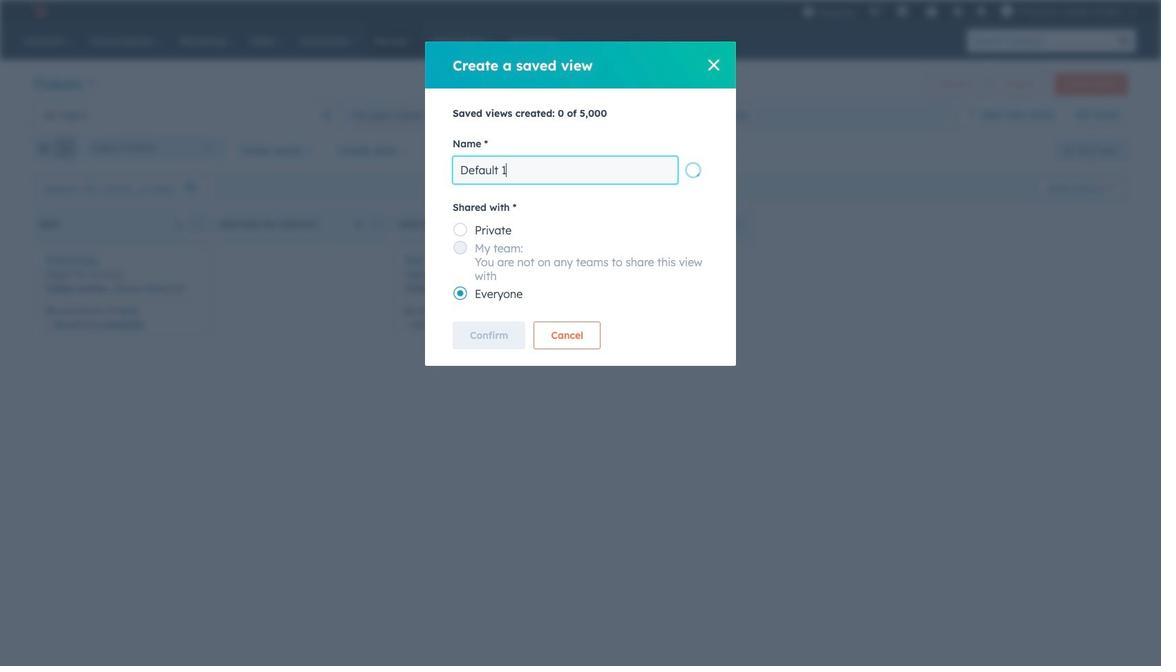 Task type: vqa. For each thing, say whether or not it's contained in the screenshot.
the bottommost Information
no



Task type: locate. For each thing, give the bounding box(es) containing it.
Search HubSpot search field
[[968, 29, 1113, 53]]

close image
[[709, 59, 720, 71]]

Search ID, name, or description search field
[[37, 176, 210, 201]]

banner
[[33, 69, 1129, 101]]

james peterson image
[[1001, 5, 1014, 17]]

group
[[33, 137, 77, 165]]

None text field
[[453, 156, 678, 184]]

menu
[[796, 0, 1145, 22]]

dialog
[[425, 41, 737, 366]]

marketplaces image
[[897, 6, 910, 19]]



